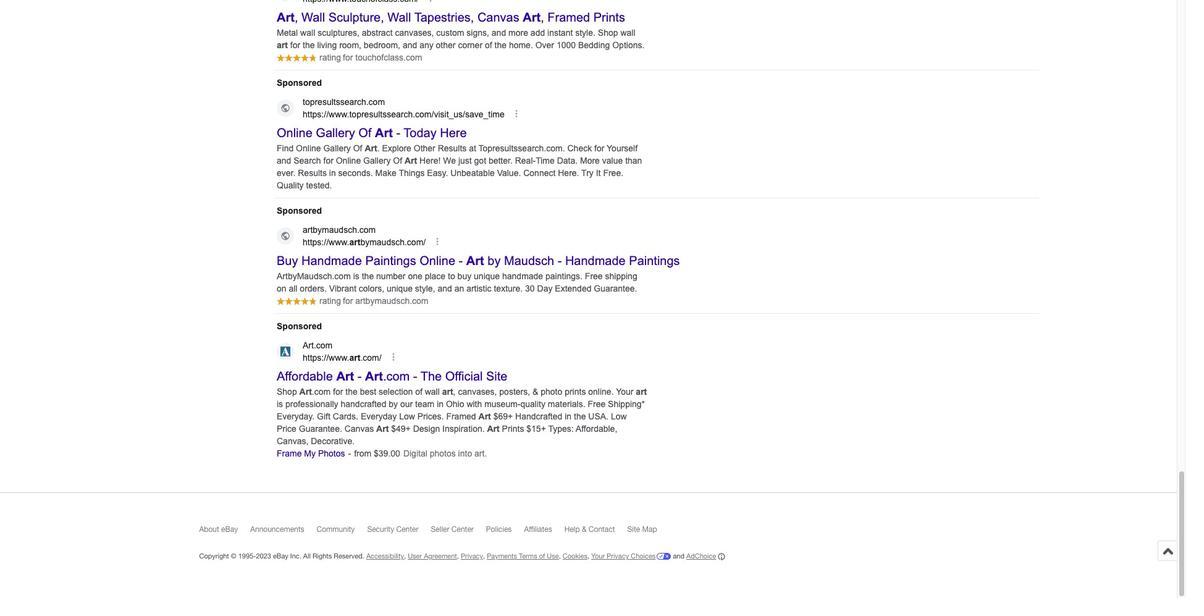 Task type: vqa. For each thing, say whether or not it's contained in the screenshot.
Detailed seller ratings
no



Task type: describe. For each thing, give the bounding box(es) containing it.
help
[[565, 525, 580, 534]]

1995-
[[238, 553, 256, 560]]

center for seller center
[[452, 525, 474, 534]]

your privacy choices link
[[591, 553, 671, 560]]

of
[[539, 553, 545, 560]]

5 , from the left
[[588, 553, 589, 560]]

your
[[591, 553, 605, 560]]

announcements
[[250, 525, 304, 534]]

privacy link
[[461, 553, 483, 560]]

map
[[642, 525, 657, 534]]

seller center link
[[431, 525, 486, 540]]

rights
[[313, 553, 332, 560]]

adchoice
[[686, 553, 716, 560]]

terms
[[519, 553, 537, 560]]

1 , from the left
[[404, 553, 406, 560]]

adchoice link
[[686, 553, 726, 561]]

reserved.
[[334, 553, 364, 560]]

agreement
[[424, 553, 457, 560]]

inc.
[[290, 553, 301, 560]]

2 , from the left
[[457, 553, 459, 560]]

and
[[673, 553, 685, 560]]

accessibility
[[366, 553, 404, 560]]

1 horizontal spatial ebay
[[273, 553, 288, 560]]

payments
[[487, 553, 517, 560]]

1 privacy from the left
[[461, 553, 483, 560]]

center for security center
[[396, 525, 419, 534]]

2023
[[256, 553, 271, 560]]

and adchoice
[[671, 553, 716, 560]]

use
[[547, 553, 559, 560]]

choices
[[631, 553, 656, 560]]

community
[[317, 525, 355, 534]]

user
[[408, 553, 422, 560]]

3 , from the left
[[483, 553, 485, 560]]



Task type: locate. For each thing, give the bounding box(es) containing it.
user agreement link
[[408, 553, 457, 560]]

&
[[582, 525, 587, 534]]

4 , from the left
[[559, 553, 561, 560]]

, left privacy link
[[457, 553, 459, 560]]

center
[[396, 525, 419, 534], [452, 525, 474, 534]]

ebay left inc.
[[273, 553, 288, 560]]

seller
[[431, 525, 449, 534]]

0 horizontal spatial privacy
[[461, 553, 483, 560]]

about ebay link
[[199, 525, 250, 540]]

site
[[627, 525, 640, 534]]

site map
[[627, 525, 657, 534]]

center right security
[[396, 525, 419, 534]]

affiliates
[[524, 525, 552, 534]]

ebay
[[221, 525, 238, 534], [273, 553, 288, 560]]

,
[[404, 553, 406, 560], [457, 553, 459, 560], [483, 553, 485, 560], [559, 553, 561, 560], [588, 553, 589, 560]]

site map link
[[627, 525, 669, 540]]

1 horizontal spatial center
[[452, 525, 474, 534]]

0 horizontal spatial ebay
[[221, 525, 238, 534]]

cookies
[[563, 553, 588, 560]]

announcements link
[[250, 525, 317, 540]]

accessibility link
[[366, 553, 404, 560]]

main content
[[128, 0, 1049, 478]]

about ebay
[[199, 525, 238, 534]]

security center
[[367, 525, 419, 534]]

payments terms of use link
[[487, 553, 559, 560]]

community link
[[317, 525, 367, 540]]

copyright © 1995-2023 ebay inc. all rights reserved. accessibility , user agreement , privacy , payments terms of use , cookies , your privacy choices
[[199, 553, 656, 560]]

cookies link
[[563, 553, 588, 560]]

1 vertical spatial ebay
[[273, 553, 288, 560]]

ebay right about
[[221, 525, 238, 534]]

©
[[231, 553, 236, 560]]

0 vertical spatial ebay
[[221, 525, 238, 534]]

help & contact
[[565, 525, 615, 534]]

policies link
[[486, 525, 524, 540]]

security
[[367, 525, 394, 534]]

center right seller at the left bottom of the page
[[452, 525, 474, 534]]

policies
[[486, 525, 512, 534]]

0 horizontal spatial center
[[396, 525, 419, 534]]

2 privacy from the left
[[607, 553, 629, 560]]

copyright
[[199, 553, 229, 560]]

1 horizontal spatial privacy
[[607, 553, 629, 560]]

, left payments
[[483, 553, 485, 560]]

, left your
[[588, 553, 589, 560]]

contact
[[589, 525, 615, 534]]

, left user
[[404, 553, 406, 560]]

affiliates link
[[524, 525, 565, 540]]

privacy right your
[[607, 553, 629, 560]]

help & contact link
[[565, 525, 627, 540]]

security center link
[[367, 525, 431, 540]]

privacy down seller center link on the bottom left of the page
[[461, 553, 483, 560]]

1 center from the left
[[396, 525, 419, 534]]

all
[[303, 553, 311, 560]]

2 center from the left
[[452, 525, 474, 534]]

seller center
[[431, 525, 474, 534]]

, left cookies link
[[559, 553, 561, 560]]

about
[[199, 525, 219, 534]]

privacy
[[461, 553, 483, 560], [607, 553, 629, 560]]



